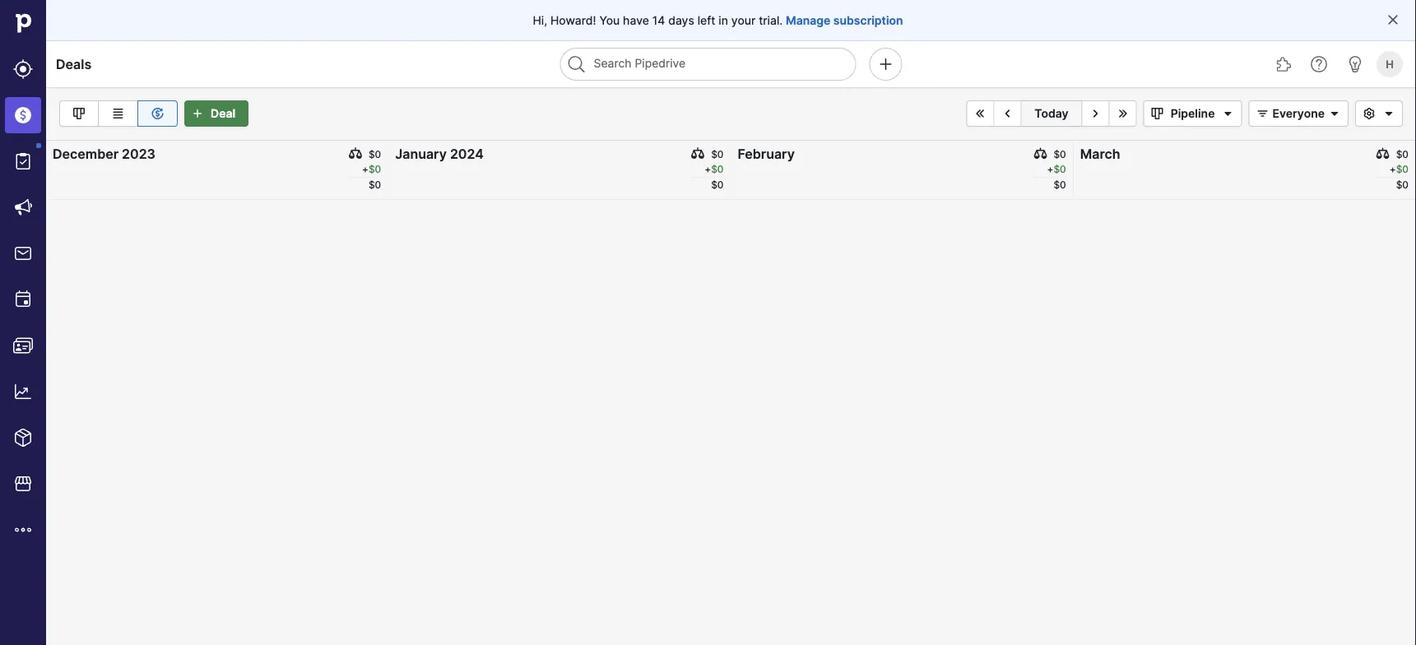 Task type: vqa. For each thing, say whether or not it's contained in the screenshot.
the rightmost with
no



Task type: locate. For each thing, give the bounding box(es) containing it.
everyone
[[1273, 107, 1325, 121]]

products image
[[13, 428, 33, 448]]

color primary image right 'jump forward 4 months' image
[[1148, 107, 1168, 120]]

next month image
[[1086, 107, 1106, 120]]

3 + from the left
[[1048, 163, 1054, 175]]

+ $0 $0 for february
[[1048, 163, 1067, 191]]

pipeline image
[[69, 104, 89, 123]]

leads image
[[13, 59, 33, 79]]

$0
[[369, 149, 381, 161], [711, 149, 724, 161], [1054, 149, 1067, 161], [1397, 149, 1409, 161], [369, 163, 381, 175], [711, 163, 724, 175], [1054, 163, 1067, 175], [1397, 163, 1409, 175], [369, 179, 381, 191], [711, 179, 724, 191], [1054, 179, 1067, 191], [1397, 179, 1409, 191]]

3 + $0 $0 from the left
[[1048, 163, 1067, 191]]

forecast image
[[148, 104, 168, 123]]

howard!
[[551, 13, 596, 27]]

h button
[[1374, 48, 1407, 81]]

color primary image inside "pipeline" button
[[1219, 107, 1239, 120]]

1 + $0 $0 from the left
[[362, 163, 381, 191]]

color undefined image
[[13, 151, 33, 171]]

pipeline button
[[1144, 100, 1243, 127]]

color primary image
[[1219, 107, 1239, 120], [1325, 107, 1345, 120], [1380, 107, 1399, 120], [349, 147, 362, 161], [692, 147, 705, 161], [1034, 147, 1047, 161], [1377, 147, 1390, 161]]

quick help image
[[1310, 54, 1330, 74]]

color primary image
[[1387, 13, 1400, 26], [1148, 107, 1168, 120], [1253, 107, 1273, 120], [1360, 107, 1380, 120]]

menu item
[[0, 92, 46, 138]]

menu
[[0, 0, 46, 645]]

14
[[653, 13, 665, 27]]

manage subscription link
[[786, 12, 904, 28]]

color primary image inside "pipeline" button
[[1148, 107, 1168, 120]]

contacts image
[[13, 336, 33, 356]]

deals image
[[13, 105, 33, 125]]

deals
[[56, 56, 92, 72]]

campaigns image
[[13, 198, 33, 217]]

+
[[362, 163, 369, 175], [705, 163, 711, 175], [1048, 163, 1054, 175], [1390, 163, 1397, 175]]

in
[[719, 13, 729, 27]]

subscription
[[834, 13, 904, 27]]

activities image
[[13, 290, 33, 310]]

sales inbox image
[[13, 244, 33, 263]]

deal button
[[184, 100, 249, 127]]

jump back 4 months image
[[971, 107, 991, 120]]

+ $0 $0
[[362, 163, 381, 191], [705, 163, 724, 191], [1048, 163, 1067, 191], [1390, 163, 1409, 191]]

hi, howard! you have 14 days left in your  trial. manage subscription
[[533, 13, 904, 27]]

2 + from the left
[[705, 163, 711, 175]]

pipeline
[[1171, 107, 1215, 121]]

you
[[600, 13, 620, 27]]

4 + $0 $0 from the left
[[1390, 163, 1409, 191]]

4 + from the left
[[1390, 163, 1397, 175]]

1 + from the left
[[362, 163, 369, 175]]

left
[[698, 13, 716, 27]]

+ $0 $0 for march
[[1390, 163, 1409, 191]]

2 + $0 $0 from the left
[[705, 163, 724, 191]]

march
[[1081, 146, 1121, 162]]

color primary image right pipeline
[[1253, 107, 1273, 120]]

h
[[1386, 58, 1394, 70]]



Task type: describe. For each thing, give the bounding box(es) containing it.
color primary image inside everyone button
[[1325, 107, 1345, 120]]

quick add image
[[876, 54, 896, 74]]

hi,
[[533, 13, 548, 27]]

2023
[[122, 146, 156, 162]]

sales assistant image
[[1346, 54, 1366, 74]]

+ for december 2023
[[362, 163, 369, 175]]

december 2023
[[53, 146, 156, 162]]

insights image
[[13, 382, 33, 402]]

today button
[[1022, 100, 1083, 127]]

+ for march
[[1390, 163, 1397, 175]]

jump forward 4 months image
[[1114, 107, 1133, 120]]

previous month image
[[998, 107, 1018, 120]]

color primary image down the sales assistant icon
[[1360, 107, 1380, 120]]

color primary image inside everyone button
[[1253, 107, 1273, 120]]

home image
[[11, 11, 35, 35]]

+ $0 $0 for january 2024
[[705, 163, 724, 191]]

have
[[623, 13, 649, 27]]

+ for february
[[1048, 163, 1054, 175]]

Search Pipedrive field
[[560, 48, 857, 81]]

2024
[[450, 146, 484, 162]]

color primary inverted image
[[188, 107, 207, 120]]

everyone button
[[1249, 100, 1349, 127]]

january
[[395, 146, 447, 162]]

manage
[[786, 13, 831, 27]]

your
[[732, 13, 756, 27]]

january 2024
[[395, 146, 484, 162]]

marketplace image
[[13, 474, 33, 494]]

list image
[[108, 104, 128, 123]]

trial.
[[759, 13, 783, 27]]

february
[[738, 146, 795, 162]]

color primary image up the h
[[1387, 13, 1400, 26]]

+ for january 2024
[[705, 163, 711, 175]]

today
[[1035, 107, 1069, 121]]

deal
[[211, 107, 236, 121]]

december
[[53, 146, 119, 162]]

days
[[669, 13, 695, 27]]

+ $0 $0 for december 2023
[[362, 163, 381, 191]]

more image
[[13, 520, 33, 540]]



